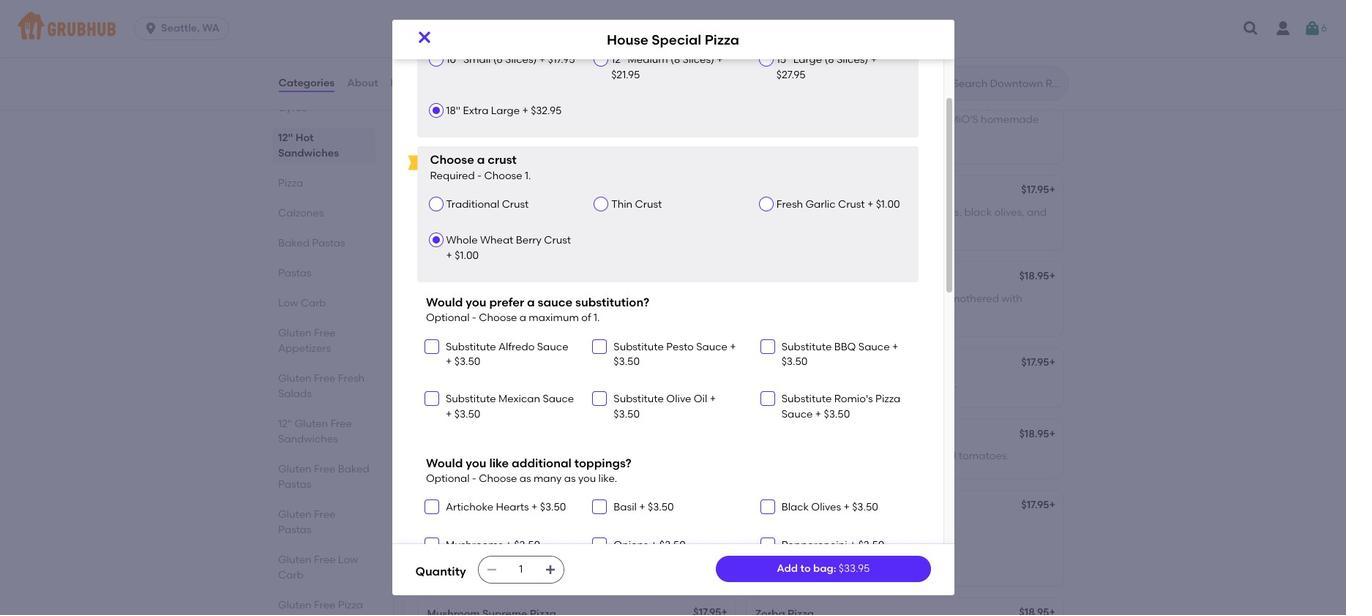 Task type: describe. For each thing, give the bounding box(es) containing it.
12" hot sandwiches
[[278, 132, 339, 160]]

mozzarella inside our homemade pizza sauce and mozzarella on our fresh romio's homemade dough.
[[427, 113, 481, 126]]

onions, inside pepperoni, canadian bacon, mushrooms, onions, green peppers, tomatoes, and feta cheese.
[[637, 206, 672, 219]]

olives
[[812, 502, 841, 514]]

2 horizontal spatial fresh
[[777, 199, 803, 211]]

pizza down alfredo
[[475, 358, 501, 371]]

1 vertical spatial crust
[[592, 39, 613, 49]]

our for our homemade pizza sauce, mozzarella, and up to 2 toppings of your choice on our fresh romio's homemade dough.
[[755, 99, 774, 111]]

1 horizontal spatial with
[[706, 26, 724, 36]]

thin crust
[[612, 199, 662, 211]]

$17.95 for italian sausage, mushrooms, and onions.
[[1022, 357, 1050, 369]]

0 vertical spatial house
[[607, 31, 649, 48]]

pastas up low carb at the left
[[278, 267, 311, 280]]

gluten for gluten free fresh salads
[[278, 373, 311, 385]]

sandwiches inside 12" gluten free sandwiches
[[278, 434, 338, 446]]

homemade down 7" personal pizza
[[777, 99, 835, 111]]

2 horizontal spatial for
[[939, 39, 951, 49]]

svg image for substitute bbq sauce
[[764, 343, 772, 351]]

a down prefer
[[520, 312, 527, 325]]

our inside our homemade pizza sauce and mozzarella on our fresh romio's homemade dough.
[[499, 113, 515, 126]]

and inside button
[[573, 450, 593, 463]]

svg image for artichoke hearts
[[428, 503, 436, 512]]

you for like
[[466, 457, 487, 471]]

artichoke hearts + $3.50
[[446, 502, 566, 514]]

$3.50 inside substitute pesto sauce + $3.50
[[614, 356, 640, 368]]

sauce up available
[[594, 26, 620, 36]]

svg image for substitute mexican sauce
[[428, 395, 436, 404]]

basil + $3.50
[[614, 502, 674, 514]]

pizza for the greek feta cheese lovers! smothered with onions, tomatoes and extra feta.
[[755, 293, 1023, 320]]

svg image for black olives
[[764, 503, 772, 512]]

mushrooms
[[446, 539, 503, 552]]

crust up tomatoes,
[[502, 199, 529, 211]]

of inside our homemade pizza sauce, mozzarella, and up to 2 toppings of your choice on our fresh romio's homemade dough.
[[802, 113, 812, 126]]

$3.50 right olives
[[853, 502, 879, 514]]

bacon, for and
[[536, 206, 571, 219]]

1. inside would you prefer a sauce substitution? optional - choose a maximum of 1.
[[594, 312, 600, 325]]

toppings inside pizza all pizzas come with our homemade pizza sauce and are smothered with mozzarella on our fresh romio's dough. we have 4 kinds of crust trditional, thin crust. fresh garlic and whole wheat berry crust available for an additional charge. substitute pizza sauce and add toppings for an additional charge.
[[899, 39, 937, 49]]

free for baked
[[314, 464, 335, 476]]

$17.95 + for green
[[694, 270, 728, 283]]

hot
[[295, 132, 313, 144]]

18"
[[446, 105, 461, 117]]

mushrooms + $3.50
[[446, 539, 541, 552]]

romio's
[[935, 113, 979, 126]]

choose up the 'traditional'
[[430, 153, 474, 167]]

would you like additional toppings? optional - choose as many as you like.
[[426, 457, 632, 486]]

on inside pizza all pizzas come with our homemade pizza sauce and are smothered with mozzarella on our fresh romio's dough. we have 4 kinds of crust trditional, thin crust. fresh garlic and whole wheat berry crust available for an additional charge. substitute pizza sauce and add toppings for an additional charge.
[[774, 26, 785, 36]]

our homemade pizza sauce, mozzarella, and up to 2 toppings of your choice on our fresh romio's homemade dough.
[[755, 99, 1039, 141]]

choose a size required - choose 1.
[[430, 8, 531, 37]]

add
[[777, 563, 798, 575]]

0 horizontal spatial low
[[278, 297, 298, 310]]

whole wheat berry crust + $1.00
[[446, 235, 571, 262]]

$3.50 inside substitute mexican sauce + $3.50
[[455, 408, 481, 421]]

baked inside gluten free baked pastas
[[338, 464, 369, 476]]

pepperoni, and mushrooms.
[[755, 522, 895, 534]]

$3.50 up $33.95 at the right
[[859, 539, 885, 552]]

substitute inside pizza all pizzas come with our homemade pizza sauce and are smothered with mozzarella on our fresh romio's dough. we have 4 kinds of crust trditional, thin crust. fresh garlic and whole wheat berry crust available for an additional charge. substitute pizza sauce and add toppings for an additional charge.
[[764, 39, 807, 49]]

$3.50 up input item quantity number field
[[514, 539, 541, 552]]

dough. for our
[[755, 128, 790, 141]]

1. for choose a size
[[525, 25, 531, 37]]

traditional crust
[[446, 199, 529, 211]]

bacon, for italian
[[536, 293, 571, 305]]

2 vertical spatial you
[[578, 473, 596, 486]]

mexican
[[499, 394, 540, 406]]

romio's inside substitute romio's pizza sauce
[[835, 394, 873, 406]]

svg image for onions
[[596, 541, 604, 550]]

pizza up 15" large (8 slices) + $27.95
[[809, 39, 831, 49]]

1 as from the left
[[520, 473, 531, 486]]

romio's inside pizza all pizzas come with our homemade pizza sauce and are smothered with mozzarella on our fresh romio's dough. we have 4 kinds of crust trditional, thin crust. fresh garlic and whole wheat berry crust available for an additional charge. substitute pizza sauce and add toppings for an additional charge.
[[826, 26, 860, 36]]

free for pizza
[[314, 600, 335, 612]]

add to bag: $33.95
[[777, 563, 870, 575]]

gluten for gluten free appetizers
[[278, 327, 311, 340]]

7"
[[755, 78, 766, 90]]

for inside pizza for the greek feta cheese lovers! smothered with onions, tomatoes and extra feta.
[[783, 293, 796, 305]]

nemea
[[755, 501, 792, 514]]

0 horizontal spatial for
[[657, 39, 668, 49]]

2
[[1009, 99, 1015, 111]]

of inside would you prefer a sauce substitution? optional - choose a maximum of 1.
[[582, 312, 591, 325]]

onions.
[[922, 379, 957, 391]]

many
[[534, 473, 562, 486]]

12" for 12" medium (8 slices) + $21.95
[[612, 54, 626, 66]]

optional inside would you prefer a sauce substitution? optional - choose a maximum of 1.
[[426, 312, 470, 325]]

plato's
[[755, 272, 790, 284]]

choose down the size
[[484, 25, 523, 37]]

quantity
[[416, 566, 466, 580]]

slices) for 12" medium (8 slices)
[[683, 54, 715, 66]]

on inside our homemade pizza sauce and mozzarella on our fresh romio's homemade dough.
[[483, 113, 496, 126]]

sauce for substitute alfredo sauce
[[537, 341, 569, 354]]

1. for choose a crust
[[525, 170, 531, 182]]

nemea pizza
[[755, 501, 821, 514]]

wheat
[[480, 235, 514, 247]]

(8 for medium
[[671, 54, 681, 66]]

a inside choose a crust required - choose 1.
[[477, 153, 485, 167]]

our inside our homemade pizza sauce, mozzarella, and up to 2 toppings of your choice on our fresh romio's homemade dough.
[[889, 113, 906, 126]]

pepperoni, for italian
[[755, 206, 809, 219]]

about
[[347, 77, 378, 89]]

pizza up the 'greek'
[[832, 272, 859, 284]]

fresh inside our homemade pizza sauce and mozzarella on our fresh romio's homemade dough.
[[517, 113, 542, 126]]

pizza up berry
[[571, 26, 592, 36]]

special up 12" medium (8 slices) + $21.95
[[652, 31, 702, 48]]

0 vertical spatial $1.00
[[876, 199, 900, 211]]

$33.95
[[839, 563, 870, 575]]

$17.95 for pepperoni, and mushrooms.
[[1022, 500, 1050, 512]]

slices) for 10" small (6 slices)
[[505, 54, 537, 66]]

tomatoes inside pizza for the greek feta cheese lovers! smothered with onions, tomatoes and extra feta.
[[793, 307, 841, 320]]

additional inside would you like additional toppings? optional - choose as many as you like.
[[512, 457, 572, 471]]

would for would you prefer a sauce substitution?
[[426, 296, 463, 310]]

romio's special pizza
[[755, 186, 864, 198]]

- inside choose a crust required - choose 1.
[[478, 170, 482, 182]]

pastas down 'calzones'
[[312, 237, 345, 250]]

12" for 12" gluten free sandwiches
[[278, 418, 292, 431]]

salads
[[278, 388, 312, 401]]

crust right thin
[[635, 199, 662, 211]]

pizza up prefer
[[477, 272, 504, 284]]

and inside pepperoni, canadian bacon, mushrooms, black olives, and italian sausage.
[[1027, 206, 1047, 219]]

homemade down small
[[448, 99, 507, 111]]

6
[[1322, 22, 1328, 34]]

0 vertical spatial crust
[[974, 26, 996, 36]]

+ inside substitute pesto sauce + $3.50
[[730, 341, 736, 354]]

mushrooms, for onions,
[[573, 206, 634, 219]]

pizza down gluten free low carb
[[338, 600, 363, 612]]

onions + $3.50
[[614, 539, 686, 552]]

substitute for substitute mexican sauce
[[446, 394, 496, 406]]

sauce inside our homemade pizza sauce and mozzarella on our fresh romio's homemade dough.
[[537, 99, 567, 111]]

+ inside substitute alfredo sauce + $3.50
[[446, 356, 452, 368]]

- inside would you prefer a sauce substitution? optional - choose a maximum of 1.
[[472, 312, 477, 325]]

$18.95 for pizza for the greek feta cheese lovers! smothered with onions, tomatoes and extra feta.
[[1020, 270, 1050, 283]]

0 horizontal spatial onions,
[[490, 379, 525, 391]]

substitute for substitute alfredo sauce
[[446, 341, 496, 354]]

0 horizontal spatial house
[[427, 186, 459, 198]]

pepperoni, for and
[[427, 293, 481, 305]]

gyros
[[278, 102, 307, 114]]

peppers, inside pepperoni, canadian bacon, mushrooms, onions, green peppers, tomatoes, and feta cheese.
[[427, 221, 471, 234]]

mushrooms, right beef,
[[823, 450, 884, 463]]

a right prefer
[[527, 296, 535, 310]]

pizza inside substitute romio's pizza sauce
[[876, 394, 901, 406]]

0 horizontal spatial tomatoes.
[[627, 379, 678, 391]]

$3.50 inside substitute bbq sauce + $3.50
[[782, 356, 808, 368]]

like
[[489, 457, 509, 471]]

pizza up your
[[814, 78, 841, 90]]

choose inside would you prefer a sauce substitution? optional - choose a maximum of 1.
[[479, 312, 517, 325]]

bag:
[[814, 563, 837, 575]]

toppings inside our homemade pizza sauce, mozzarella, and up to 2 toppings of your choice on our fresh romio's homemade dough.
[[755, 113, 799, 126]]

1 horizontal spatial house special pizza
[[607, 31, 740, 48]]

sauce inside substitute romio's pizza sauce
[[782, 408, 813, 421]]

fresh garlic crust + $1.00
[[777, 199, 900, 211]]

Input item quantity number field
[[505, 557, 537, 584]]

lovers!
[[911, 293, 942, 305]]

and inside pizza for the greek feta cheese lovers! smothered with onions, tomatoes and extra feta.
[[844, 307, 863, 320]]

dough. inside our homemade pizza sauce and mozzarella on our fresh romio's homemade dough.
[[488, 128, 523, 141]]

would for would you like additional toppings?
[[426, 457, 463, 471]]

alfredo
[[499, 341, 535, 354]]

would you prefer a sauce substitution? optional - choose a maximum of 1.
[[426, 296, 650, 325]]

fresh inside the 'gluten free fresh salads'
[[338, 373, 364, 385]]

special for pepperoni, canadian bacon, mushrooms, onions, green peppers, tomatoes, and feta cheese.
[[461, 186, 499, 198]]

homemade down 2
[[981, 113, 1039, 126]]

0 vertical spatial baked
[[278, 237, 309, 250]]

svg image for substitute romio's pizza sauce
[[764, 395, 772, 404]]

canadian inside button
[[483, 450, 534, 463]]

Search Downtown Romio's Pizza and Pasta search field
[[952, 77, 1064, 91]]

our up "15""
[[787, 26, 801, 36]]

prefer
[[489, 296, 524, 310]]

trditional,
[[998, 26, 1039, 36]]

italian inside pepperoni, canadian bacon, mushrooms, green peppers, tomatoes and italian sausage.
[[500, 307, 531, 320]]

pizza up traditional crust
[[501, 186, 528, 198]]

2 horizontal spatial additional
[[966, 39, 1010, 49]]

garlic
[[806, 199, 836, 211]]

gluten for gluten free low carb
[[278, 554, 311, 567]]

like.
[[599, 473, 618, 486]]

and inside our homemade pizza sauce, mozzarella, and up to 2 toppings of your choice on our fresh romio's homemade dough.
[[959, 99, 979, 111]]

onions
[[614, 539, 649, 552]]

seattle, wa button
[[134, 17, 235, 40]]

- inside choose a size required - choose 1.
[[478, 25, 482, 37]]

+ inside 12" medium (8 slices) + $21.95
[[717, 54, 723, 66]]

$27.95
[[777, 69, 806, 81]]

slices) for 15" large (8 slices)
[[837, 54, 869, 66]]

our homemade pizza sauce and mozzarella on our fresh romio's homemade dough.
[[427, 99, 589, 141]]

black olives + $3.50
[[782, 502, 879, 514]]

choose up pizzas
[[430, 8, 474, 22]]

toppings?
[[575, 457, 632, 471]]

sausage. inside pepperoni, canadian bacon, mushrooms, green peppers, tomatoes and italian sausage.
[[534, 307, 578, 320]]

$17.95 + for onions.
[[1022, 357, 1056, 369]]

pizza up 'calzones'
[[278, 177, 303, 190]]

bacon, inside button
[[536, 450, 571, 463]]

pizza inside pizza all pizzas come with our homemade pizza sauce and are smothered with mozzarella on our fresh romio's dough. we have 4 kinds of crust trditional, thin crust. fresh garlic and whole wheat berry crust available for an additional charge. substitute pizza sauce and add toppings for an additional charge.
[[416, 6, 457, 24]]

gluten for gluten free pizza
[[278, 600, 311, 612]]

pizza up sausage,
[[781, 358, 808, 371]]

crust inside whole wheat berry crust + $1.00
[[544, 235, 571, 247]]

2 vertical spatial italian
[[755, 379, 787, 391]]

mushrooms. inside button
[[596, 450, 656, 463]]

crust right the garlic
[[838, 199, 865, 211]]

green inside pepperoni, canadian bacon, mushrooms, green peppers, tomatoes and italian sausage.
[[637, 293, 666, 305]]

and inside pepperoni, canadian bacon, mushrooms, green peppers, tomatoes and italian sausage.
[[478, 307, 498, 320]]

medium
[[628, 54, 668, 66]]

mushrooms, for black
[[901, 206, 962, 219]]

10" small (6 slices) + $17.95
[[446, 54, 575, 66]]

extra
[[866, 307, 891, 320]]

pepperoni, down nemea pizza
[[755, 522, 809, 534]]

gluten free fresh salads
[[278, 373, 364, 401]]

wa
[[202, 22, 220, 34]]

dough. for pizza
[[862, 26, 891, 36]]

optional inside would you like additional toppings? optional - choose as many as you like.
[[426, 473, 470, 486]]

sauce inside would you prefer a sauce substitution? optional - choose a maximum of 1.
[[538, 296, 573, 310]]

up
[[981, 99, 994, 111]]

kinds
[[940, 26, 962, 36]]

feta inside pepperoni, canadian bacon, mushrooms, onions, green peppers, tomatoes, and feta cheese.
[[549, 221, 569, 234]]

$10.95 +
[[1020, 76, 1056, 89]]

$32.95
[[531, 105, 562, 117]]

oil
[[694, 394, 708, 406]]

cheese
[[872, 293, 908, 305]]

choose inside would you like additional toppings? optional - choose as many as you like.
[[479, 473, 517, 486]]

substitute pesto sauce + $3.50
[[614, 341, 736, 368]]

fresh inside pizza all pizzas come with our homemade pizza sauce and are smothered with mozzarella on our fresh romio's dough. we have 4 kinds of crust trditional, thin crust. fresh garlic and whole wheat berry crust available for an additional charge. substitute pizza sauce and add toppings for an additional charge.
[[803, 26, 824, 36]]

you for prefer
[[466, 296, 487, 310]]

svg image for substitute olive oil
[[596, 395, 604, 404]]

feta inside pizza for the greek feta cheese lovers! smothered with onions, tomatoes and extra feta.
[[850, 293, 870, 305]]

green inside pepperoni, canadian bacon, mushrooms, onions, green peppers, tomatoes, and feta cheese.
[[674, 206, 703, 219]]

homemade inside pizza all pizzas come with our homemade pizza sauce and are smothered with mozzarella on our fresh romio's dough. we have 4 kinds of crust trditional, thin crust. fresh garlic and whole wheat berry crust available for an additional charge. substitute pizza sauce and add toppings for an additional charge.
[[519, 26, 569, 36]]

onions, inside pizza for the greek feta cheese lovers! smothered with onions, tomatoes and extra feta.
[[755, 307, 791, 320]]

$3.50 up pineapple.
[[540, 502, 566, 514]]

- inside would you like additional toppings? optional - choose as many as you like.
[[472, 473, 477, 486]]

cold
[[935, 450, 957, 463]]

2 vertical spatial peppers,
[[559, 379, 603, 391]]

gluten free appetizers
[[278, 327, 335, 355]]

available
[[615, 39, 654, 49]]

choose up traditional crust
[[484, 170, 523, 182]]

0 horizontal spatial green
[[527, 379, 556, 391]]

1 horizontal spatial mushrooms.
[[834, 522, 895, 534]]

pizza inside pizza for the greek feta cheese lovers! smothered with onions, tomatoes and extra feta.
[[755, 293, 780, 305]]

romio's inside our homemade pizza sauce and mozzarella on our fresh romio's homemade dough.
[[544, 113, 583, 126]]

free inside 12" gluten free sandwiches
[[330, 418, 352, 431]]

(8 for large
[[825, 54, 835, 66]]

0 horizontal spatial large
[[491, 105, 520, 117]]

0 vertical spatial carb
[[300, 297, 326, 310]]

pizza right the "smothered"
[[705, 31, 740, 48]]

$3.50 down italian sausage, mushrooms, and onions.
[[824, 408, 850, 421]]

1 sandwiches from the top
[[278, 147, 339, 160]]

olives,
[[995, 206, 1025, 219]]

smothered
[[658, 26, 704, 36]]

the
[[799, 293, 815, 305]]

pizzas
[[428, 26, 454, 36]]

pizza up pepperoni, and mushrooms.
[[795, 501, 821, 514]]

basil
[[614, 502, 637, 514]]

required for choose a crust
[[430, 170, 475, 182]]

fresh inside our homemade pizza sauce, mozzarella, and up to 2 toppings of your choice on our fresh romio's homemade dough.
[[908, 113, 932, 126]]

baked pastas
[[278, 237, 345, 250]]

12" medium (8 slices) + $21.95
[[612, 54, 723, 81]]

substitute for substitute pesto sauce
[[614, 341, 664, 354]]

canadian down the hawaiian
[[427, 522, 478, 534]]

pizza inside our homemade pizza sauce and mozzarella on our fresh romio's homemade dough.
[[509, 99, 534, 111]]

18" extra large + $32.95
[[446, 105, 562, 117]]

pizza up fresh garlic crust + $1.00
[[838, 186, 864, 198]]

pepperoni, inside button
[[427, 450, 481, 463]]

pepperoni, canadian bacon, and mushrooms. button
[[419, 420, 735, 479]]

svg image for pepperoncini
[[764, 541, 772, 550]]

substitute romio's pizza sauce
[[782, 394, 901, 421]]

substitute inside substitute romio's pizza sauce
[[782, 394, 832, 406]]

a inside choose a size required - choose 1.
[[477, 8, 485, 22]]

and inside our homemade pizza sauce and mozzarella on our fresh romio's homemade dough.
[[569, 99, 589, 111]]



Task type: vqa. For each thing, say whether or not it's contained in the screenshot.
"9089"
no



Task type: locate. For each thing, give the bounding box(es) containing it.
1 horizontal spatial fresh
[[441, 39, 464, 49]]

carb inside gluten free low carb
[[278, 570, 303, 582]]

1 horizontal spatial toppings
[[899, 39, 937, 49]]

mushrooms, for green
[[573, 293, 634, 305]]

would inside would you like additional toppings? optional - choose as many as you like.
[[426, 457, 463, 471]]

for down kinds
[[939, 39, 951, 49]]

1.
[[525, 25, 531, 37], [525, 170, 531, 182], [594, 312, 600, 325]]

low inside gluten free low carb
[[338, 554, 358, 567]]

gluten inside gluten free pastas
[[278, 509, 311, 521]]

0 horizontal spatial to
[[801, 563, 811, 575]]

1 vertical spatial $1.00
[[455, 250, 479, 262]]

2 our from the left
[[755, 99, 774, 111]]

pizza down italian sausage, mushrooms, and onions.
[[876, 394, 901, 406]]

$18.95 + for ground beef, mushrooms, and fresh cold tomatoes.
[[1020, 428, 1056, 441]]

1 vertical spatial mozzarella
[[427, 113, 481, 126]]

sauce for substitute bbq sauce
[[859, 341, 890, 354]]

free down the appetizers
[[314, 373, 335, 385]]

sauce,
[[865, 99, 898, 111]]

0 vertical spatial $18.95
[[1020, 270, 1050, 283]]

hawaiian pizza
[[427, 501, 504, 514]]

baked down 12" gluten free sandwiches
[[338, 464, 369, 476]]

0 vertical spatial low
[[278, 297, 298, 310]]

sauce down sausage,
[[782, 408, 813, 421]]

whole
[[446, 235, 478, 247]]

free inside gluten free pastas
[[314, 509, 335, 521]]

with inside pizza for the greek feta cheese lovers! smothered with onions, tomatoes and extra feta.
[[1002, 293, 1023, 305]]

fresh down romio's special pizza
[[777, 199, 803, 211]]

free down gluten free pastas
[[314, 554, 335, 567]]

main navigation navigation
[[0, 0, 1347, 57]]

+ inside substitute bbq sauce + $3.50
[[893, 341, 899, 354]]

black
[[782, 502, 809, 514]]

1. up whole
[[525, 25, 531, 37]]

free for pastas
[[314, 509, 335, 521]]

12" inside 12" hot sandwiches
[[278, 132, 293, 144]]

1 vertical spatial 12"
[[278, 132, 293, 144]]

svg image for 6
[[1304, 20, 1322, 37]]

tomatoes down acropolis
[[427, 307, 475, 320]]

you inside would you prefer a sauce substitution? optional - choose a maximum of 1.
[[466, 296, 487, 310]]

our down 7"
[[755, 99, 774, 111]]

1 vertical spatial to
[[801, 563, 811, 575]]

$3.50 right onions
[[660, 539, 686, 552]]

on down sauce,
[[874, 113, 887, 126]]

tomatoes inside pepperoni, canadian bacon, mushrooms, green peppers, tomatoes and italian sausage.
[[427, 307, 475, 320]]

0 vertical spatial feta
[[549, 221, 569, 234]]

0 vertical spatial large
[[794, 54, 822, 66]]

search icon image
[[930, 75, 947, 92]]

optional
[[426, 312, 470, 325], [426, 473, 470, 486]]

svg image for substitute pesto sauce
[[596, 343, 604, 351]]

1 tomatoes from the left
[[427, 307, 475, 320]]

sauce
[[594, 26, 620, 36], [833, 39, 859, 49], [537, 99, 567, 111], [538, 296, 573, 310]]

pepperoni, for tomatoes,
[[427, 206, 481, 219]]

come
[[456, 26, 481, 36]]

substitute for substitute olive oil
[[614, 394, 664, 406]]

12" inside 12" gluten free sandwiches
[[278, 418, 292, 431]]

1 $18.95 from the top
[[1020, 270, 1050, 283]]

our down sauce,
[[889, 113, 906, 126]]

1 vertical spatial 1.
[[525, 170, 531, 182]]

required for choose a size
[[430, 25, 475, 37]]

pizza inside our homemade pizza sauce, mozzarella, and up to 2 toppings of your choice on our fresh romio's homemade dough.
[[837, 99, 862, 111]]

1 horizontal spatial of
[[802, 113, 812, 126]]

2 sandwiches from the top
[[278, 434, 338, 446]]

fresh left cold
[[908, 450, 933, 463]]

1 vertical spatial $18.95
[[1020, 428, 1050, 441]]

$3.50 up mushrooms,
[[455, 356, 481, 368]]

1 horizontal spatial as
[[564, 473, 576, 486]]

2 vertical spatial of
[[582, 312, 591, 325]]

gluten inside gluten free low carb
[[278, 554, 311, 567]]

optional down acropolis
[[426, 312, 470, 325]]

0 horizontal spatial house special pizza
[[427, 186, 528, 198]]

1. inside choose a size required - choose 1.
[[525, 25, 531, 37]]

sandwiches
[[278, 147, 339, 160], [278, 434, 338, 446]]

sausage. inside pepperoni, canadian bacon, mushrooms, black olives, and italian sausage.
[[789, 221, 834, 234]]

(8 inside 12" medium (8 slices) + $21.95
[[671, 54, 681, 66]]

1 an from the left
[[670, 39, 681, 49]]

svg image for seattle, wa
[[144, 21, 158, 36]]

hawaiian pizza image
[[625, 492, 735, 587]]

pepperoni, inside pepperoni, canadian bacon, mushrooms, onions, green peppers, tomatoes, and feta cheese.
[[427, 206, 481, 219]]

1 required from the top
[[430, 25, 475, 37]]

hearts
[[496, 502, 529, 514]]

crust inside choose a crust required - choose 1.
[[488, 153, 517, 167]]

canadian
[[483, 206, 534, 219], [811, 206, 862, 219], [483, 293, 534, 305], [483, 450, 534, 463], [427, 522, 478, 534]]

1 vertical spatial feta
[[850, 293, 870, 305]]

1. inside choose a crust required - choose 1.
[[525, 170, 531, 182]]

gluten inside the 'gluten free fresh salads'
[[278, 373, 311, 385]]

as left many
[[520, 473, 531, 486]]

0 vertical spatial peppers,
[[427, 221, 471, 234]]

0 horizontal spatial with
[[483, 26, 501, 36]]

free for low
[[314, 554, 335, 567]]

$1.00 inside whole wheat berry crust + $1.00
[[455, 250, 479, 262]]

substitute up zeus pizza
[[782, 341, 832, 354]]

0 horizontal spatial slices)
[[505, 54, 537, 66]]

free inside "gluten free appetizers"
[[314, 327, 335, 340]]

1 horizontal spatial (8
[[825, 54, 835, 66]]

1 vertical spatial house
[[427, 186, 459, 198]]

$18.95 + for pizza for the greek feta cheese lovers! smothered with onions, tomatoes and extra feta.
[[1020, 270, 1056, 283]]

large inside 15" large (8 slices) + $27.95
[[794, 54, 822, 66]]

sauce up 15" large (8 slices) + $27.95
[[833, 39, 859, 49]]

0 horizontal spatial feta
[[549, 221, 569, 234]]

2 optional from the top
[[426, 473, 470, 486]]

canadian inside pepperoni, canadian bacon, mushrooms, black olives, and italian sausage.
[[811, 206, 862, 219]]

svg image
[[144, 21, 158, 36], [764, 343, 772, 351], [428, 395, 436, 404], [596, 395, 604, 404], [428, 503, 436, 512], [596, 503, 604, 512], [428, 541, 436, 550], [596, 541, 604, 550], [486, 565, 498, 576]]

$3.50 inside substitute alfredo sauce + $3.50
[[455, 356, 481, 368]]

0 horizontal spatial mushrooms.
[[596, 450, 656, 463]]

$1.00 right the garlic
[[876, 199, 900, 211]]

on inside our homemade pizza sauce, mozzarella, and up to 2 toppings of your choice on our fresh romio's homemade dough.
[[874, 113, 887, 126]]

a left the size
[[477, 8, 485, 22]]

large right 'extra'
[[491, 105, 520, 117]]

1 vertical spatial $18.95 +
[[1020, 428, 1056, 441]]

categories button
[[278, 57, 336, 110]]

substitute inside substitute bbq sauce + $3.50
[[782, 341, 832, 354]]

1 horizontal spatial dough.
[[755, 128, 790, 141]]

gluten down gluten free low carb
[[278, 600, 311, 612]]

- up artichoke
[[472, 473, 477, 486]]

peppers, inside pepperoni, canadian bacon, mushrooms, green peppers, tomatoes and italian sausage.
[[668, 293, 712, 305]]

+ inside substitute olive oil + $3.50
[[710, 394, 716, 406]]

+ inside whole wheat berry crust + $1.00
[[446, 250, 452, 262]]

italian inside pepperoni, canadian bacon, mushrooms, black olives, and italian sausage.
[[755, 221, 787, 234]]

0 horizontal spatial additional
[[512, 457, 572, 471]]

pepperoni, canadian bacon, mushrooms, green peppers, tomatoes and italian sausage.
[[427, 293, 712, 320]]

about button
[[347, 57, 379, 110]]

additional down trditional,
[[966, 39, 1010, 49]]

0 vertical spatial italian
[[755, 221, 787, 234]]

sauce down mushrooms, onions, green peppers, and tomatoes.
[[543, 394, 574, 406]]

of inside pizza all pizzas come with our homemade pizza sauce and are smothered with mozzarella on our fresh romio's dough. we have 4 kinds of crust trditional, thin crust. fresh garlic and whole wheat berry crust available for an additional charge. substitute pizza sauce and add toppings for an additional charge.
[[964, 26, 972, 36]]

1 optional from the top
[[426, 312, 470, 325]]

0 horizontal spatial our
[[427, 99, 446, 111]]

1 horizontal spatial to
[[996, 99, 1007, 111]]

sauce inside substitute pesto sauce + $3.50
[[697, 341, 728, 354]]

1 (8 from the left
[[671, 54, 681, 66]]

black
[[965, 206, 992, 219]]

house up the 'traditional'
[[427, 186, 459, 198]]

3 slices) from the left
[[837, 54, 869, 66]]

1. down substitution?
[[594, 312, 600, 325]]

1 horizontal spatial on
[[774, 26, 785, 36]]

toppings down have
[[899, 39, 937, 49]]

0 horizontal spatial fresh
[[338, 373, 364, 385]]

dough. inside pizza all pizzas come with our homemade pizza sauce and are smothered with mozzarella on our fresh romio's dough. we have 4 kinds of crust trditional, thin crust. fresh garlic and whole wheat berry crust available for an additional charge. substitute pizza sauce and add toppings for an additional charge.
[[862, 26, 891, 36]]

charge.
[[729, 39, 762, 49], [1012, 39, 1045, 49]]

berry
[[568, 39, 590, 49]]

1 $18.95 + from the top
[[1020, 270, 1056, 283]]

- up the 'traditional'
[[478, 170, 482, 182]]

artichoke
[[446, 502, 494, 514]]

+ $3.50
[[813, 408, 850, 421]]

1 horizontal spatial peppers,
[[559, 379, 603, 391]]

substitute up santorini pizza
[[446, 341, 496, 354]]

on up "15""
[[774, 26, 785, 36]]

1 vertical spatial toppings
[[755, 113, 799, 126]]

our down the size
[[503, 26, 517, 36]]

1 vertical spatial you
[[466, 457, 487, 471]]

2 required from the top
[[430, 170, 475, 182]]

0 horizontal spatial mozzarella
[[427, 113, 481, 126]]

1 vertical spatial green
[[637, 293, 666, 305]]

12" gluten free sandwiches
[[278, 418, 352, 446]]

1 horizontal spatial charge.
[[1012, 39, 1045, 49]]

our right 'extra'
[[499, 113, 515, 126]]

canadian for sausage.
[[811, 206, 862, 219]]

+ inside substitute mexican sauce + $3.50
[[446, 408, 452, 421]]

2 would from the top
[[426, 457, 463, 471]]

7" personal pizza
[[755, 78, 841, 90]]

1 horizontal spatial slices)
[[683, 54, 715, 66]]

2 horizontal spatial green
[[674, 206, 703, 219]]

0 vertical spatial sandwiches
[[278, 147, 339, 160]]

2 as from the left
[[564, 473, 576, 486]]

cheese.
[[571, 221, 610, 234]]

1 vertical spatial italian
[[500, 307, 531, 320]]

toppings down the personal
[[755, 113, 799, 126]]

1 vertical spatial low
[[338, 554, 358, 567]]

$17.95
[[548, 54, 575, 66], [1022, 184, 1050, 196], [694, 270, 722, 283], [1022, 357, 1050, 369], [1022, 500, 1050, 512]]

italian up plato's
[[755, 221, 787, 234]]

cheese pizza image
[[625, 68, 735, 164]]

homemade down 18"
[[427, 128, 485, 141]]

pizza up bacon
[[478, 501, 504, 514]]

0 vertical spatial of
[[964, 26, 972, 36]]

tomatoes,
[[474, 221, 524, 234]]

house
[[607, 31, 649, 48], [427, 186, 459, 198]]

mushrooms, inside pepperoni, canadian bacon, mushrooms, onions, green peppers, tomatoes, and feta cheese.
[[573, 206, 634, 219]]

$3.50 inside substitute olive oil + $3.50
[[614, 408, 640, 421]]

0 vertical spatial 12"
[[612, 54, 626, 66]]

0 vertical spatial onions,
[[637, 206, 672, 219]]

required up crust.
[[430, 25, 475, 37]]

bacon, inside pepperoni, canadian bacon, mushrooms, onions, green peppers, tomatoes, and feta cheese.
[[536, 206, 571, 219]]

of
[[964, 26, 972, 36], [802, 113, 812, 126], [582, 312, 591, 325]]

calzones
[[278, 207, 324, 220]]

2 vertical spatial onions,
[[490, 379, 525, 391]]

0 vertical spatial mozzarella
[[726, 26, 772, 36]]

0 vertical spatial to
[[996, 99, 1007, 111]]

carb up "gluten free appetizers"
[[300, 297, 326, 310]]

would inside would you prefer a sauce substitution? optional - choose a maximum of 1.
[[426, 296, 463, 310]]

fresh up 15" large (8 slices) + $27.95
[[803, 26, 824, 36]]

svg image inside 6 button
[[1304, 20, 1322, 37]]

gluten free pizza
[[278, 600, 363, 612]]

plato's special pizza
[[755, 272, 859, 284]]

crust.
[[416, 39, 439, 49]]

smothered
[[944, 293, 1000, 305]]

canadian up tomatoes,
[[483, 206, 534, 219]]

gluten free baked pastas
[[278, 464, 369, 491]]

a
[[477, 8, 485, 22], [477, 153, 485, 167], [527, 296, 535, 310], [520, 312, 527, 325]]

beef,
[[796, 450, 820, 463]]

svg image for substitute alfredo sauce
[[428, 343, 436, 351]]

gluten inside 12" gluten free sandwiches
[[294, 418, 328, 431]]

house up the medium
[[607, 31, 649, 48]]

hawaiian
[[427, 501, 476, 514]]

pepperoni, down acropolis
[[427, 293, 481, 305]]

pastas up gluten free pastas
[[278, 479, 311, 491]]

free for fresh
[[314, 373, 335, 385]]

$3.50
[[455, 356, 481, 368], [614, 356, 640, 368], [782, 356, 808, 368], [455, 408, 481, 421], [614, 408, 640, 421], [824, 408, 850, 421], [540, 502, 566, 514], [648, 502, 674, 514], [853, 502, 879, 514], [514, 539, 541, 552], [660, 539, 686, 552], [859, 539, 885, 552]]

ground beef, mushrooms, and fresh cold tomatoes.
[[755, 450, 1010, 463]]

1. up traditional crust
[[525, 170, 531, 182]]

$17.95 for pepperoni, canadian bacon, mushrooms, black olives, and italian sausage.
[[1022, 184, 1050, 196]]

1 vertical spatial would
[[426, 457, 463, 471]]

size
[[488, 8, 510, 22]]

0 horizontal spatial (8
[[671, 54, 681, 66]]

0 horizontal spatial peppers,
[[427, 221, 471, 234]]

1 horizontal spatial baked
[[338, 464, 369, 476]]

2 $18.95 from the top
[[1020, 428, 1050, 441]]

gluten inside gluten free baked pastas
[[278, 464, 311, 476]]

2 $18.95 + from the top
[[1020, 428, 1056, 441]]

categories
[[279, 77, 335, 89]]

large up $27.95
[[794, 54, 822, 66]]

1 vertical spatial onions,
[[755, 307, 791, 320]]

0 vertical spatial green
[[674, 206, 703, 219]]

svg image for house special pizza
[[416, 29, 433, 46]]

required
[[430, 25, 475, 37], [430, 170, 475, 182]]

slices) inside 15" large (8 slices) + $27.95
[[837, 54, 869, 66]]

zeus
[[755, 358, 779, 371]]

italian sausage, mushrooms, and onions.
[[755, 379, 957, 391]]

bacon, for sausage.
[[864, 206, 899, 219]]

free up the appetizers
[[314, 327, 335, 340]]

dough. down 7"
[[755, 128, 790, 141]]

substitute inside substitute mexican sauce + $3.50
[[446, 394, 496, 406]]

0 horizontal spatial crust
[[488, 153, 517, 167]]

all
[[416, 26, 426, 36]]

2 horizontal spatial with
[[1002, 293, 1023, 305]]

substitute mexican sauce + $3.50
[[446, 394, 574, 421]]

1 horizontal spatial crust
[[592, 39, 613, 49]]

svg image down mushrooms + $3.50
[[486, 565, 498, 576]]

+ inside 15" large (8 slices) + $27.95
[[871, 54, 877, 66]]

2 vertical spatial green
[[527, 379, 556, 391]]

and inside pepperoni, canadian bacon, mushrooms, onions, green peppers, tomatoes, and feta cheese.
[[527, 221, 546, 234]]

substitution?
[[576, 296, 650, 310]]

choose a crust required - choose 1.
[[430, 153, 531, 182]]

0 horizontal spatial charge.
[[729, 39, 762, 49]]

1 horizontal spatial tomatoes
[[793, 307, 841, 320]]

mushrooms, up maximum
[[573, 293, 634, 305]]

2 tomatoes from the left
[[793, 307, 841, 320]]

as right many
[[564, 473, 576, 486]]

a up traditional crust
[[477, 153, 485, 167]]

to inside our homemade pizza sauce, mozzarella, and up to 2 toppings of your choice on our fresh romio's homemade dough.
[[996, 99, 1007, 111]]

1 horizontal spatial additional
[[683, 39, 727, 49]]

mushrooms, up substitute romio's pizza sauce
[[836, 379, 897, 391]]

2 vertical spatial crust
[[488, 153, 517, 167]]

substitute for substitute bbq sauce
[[782, 341, 832, 354]]

italian up alfredo
[[500, 307, 531, 320]]

$3.50 right the 'basil'
[[648, 502, 674, 514]]

free down the 'gluten free fresh salads'
[[330, 418, 352, 431]]

0 horizontal spatial an
[[670, 39, 681, 49]]

2 horizontal spatial peppers,
[[668, 293, 712, 305]]

gluten for gluten free baked pastas
[[278, 464, 311, 476]]

santorini
[[427, 358, 473, 371]]

2 slices) from the left
[[683, 54, 715, 66]]

0 horizontal spatial sausage.
[[534, 307, 578, 320]]

10"
[[446, 54, 461, 66]]

olive
[[667, 394, 692, 406]]

1 would from the top
[[426, 296, 463, 310]]

1 vertical spatial house special pizza
[[427, 186, 528, 198]]

extra
[[463, 105, 489, 117]]

0 horizontal spatial of
[[582, 312, 591, 325]]

gluten free low carb
[[278, 554, 358, 582]]

for left the
[[783, 293, 796, 305]]

1 horizontal spatial tomatoes.
[[959, 450, 1010, 463]]

our inside our homemade pizza sauce and mozzarella on our fresh romio's homemade dough.
[[427, 99, 446, 111]]

1 horizontal spatial feta
[[850, 293, 870, 305]]

1 vertical spatial sandwiches
[[278, 434, 338, 446]]

green right thin crust
[[674, 206, 703, 219]]

dough.
[[862, 26, 891, 36], [488, 128, 523, 141], [755, 128, 790, 141]]

onions,
[[637, 206, 672, 219], [755, 307, 791, 320], [490, 379, 525, 391]]

substitute inside substitute olive oil + $3.50
[[614, 394, 664, 406]]

mushrooms. up like.
[[596, 450, 656, 463]]

feta
[[549, 221, 569, 234], [850, 293, 870, 305]]

sausage,
[[789, 379, 834, 391]]

12"
[[612, 54, 626, 66], [278, 132, 293, 144], [278, 418, 292, 431]]

mushrooms, left black
[[901, 206, 962, 219]]

1 horizontal spatial an
[[953, 39, 964, 49]]

0 horizontal spatial dough.
[[488, 128, 523, 141]]

2 an from the left
[[953, 39, 964, 49]]

acropolis
[[427, 272, 475, 284]]

required inside choose a crust required - choose 1.
[[430, 170, 475, 182]]

special for pepperoni, canadian bacon, mushrooms, black olives, and italian sausage.
[[798, 186, 835, 198]]

12" for 12" hot sandwiches
[[278, 132, 293, 144]]

pepperoni, down romio's special pizza
[[755, 206, 809, 219]]

$17.95 +
[[1022, 184, 1056, 196], [694, 270, 728, 283], [1022, 357, 1056, 369], [1022, 500, 1056, 512]]

0 vertical spatial tomatoes.
[[627, 379, 678, 391]]

sauce down 10" small (6 slices) + $17.95
[[537, 99, 567, 111]]

svg image
[[1243, 20, 1260, 37], [1304, 20, 1322, 37], [416, 29, 433, 46], [428, 343, 436, 351], [596, 343, 604, 351], [764, 395, 772, 404], [764, 503, 772, 512], [764, 541, 772, 550], [545, 565, 556, 576]]

large
[[794, 54, 822, 66], [491, 105, 520, 117]]

our for our homemade pizza sauce and mozzarella on our fresh romio's homemade dough.
[[427, 99, 446, 111]]

pepperoncini + $3.50
[[782, 539, 885, 552]]

canadian for italian
[[483, 293, 534, 305]]

and
[[622, 26, 639, 36], [492, 39, 509, 49], [861, 39, 878, 49], [569, 99, 589, 111], [959, 99, 979, 111], [1027, 206, 1047, 219], [527, 221, 546, 234], [478, 307, 498, 320], [844, 307, 863, 320], [605, 379, 625, 391], [900, 379, 920, 391], [573, 450, 593, 463], [886, 450, 906, 463], [515, 522, 534, 534], [811, 522, 831, 534]]

santorini pizza
[[427, 358, 501, 371]]

1 slices) from the left
[[505, 54, 537, 66]]

dough. inside our homemade pizza sauce, mozzarella, and up to 2 toppings of your choice on our fresh romio's homemade dough.
[[755, 128, 790, 141]]

2 (8 from the left
[[825, 54, 835, 66]]

1 vertical spatial mushrooms.
[[834, 522, 895, 534]]

$17.95 for pepperoni, canadian bacon, mushrooms, green peppers, tomatoes and italian sausage.
[[694, 270, 722, 283]]

sauce right pesto
[[697, 341, 728, 354]]

green up substitute pesto sauce + $3.50
[[637, 293, 666, 305]]

onions, down plato's
[[755, 307, 791, 320]]

1 horizontal spatial our
[[755, 99, 774, 111]]

slices) inside 12" medium (8 slices) + $21.95
[[683, 54, 715, 66]]

$3.50 up substitute olive oil + $3.50
[[614, 356, 640, 368]]

sauce for substitute pesto sauce
[[697, 341, 728, 354]]

2 horizontal spatial on
[[874, 113, 887, 126]]

mushrooms.
[[596, 450, 656, 463], [834, 522, 895, 534]]

0 vertical spatial required
[[430, 25, 475, 37]]

$18.95 for ground beef, mushrooms, and fresh cold tomatoes.
[[1020, 428, 1050, 441]]

2 charge. from the left
[[1012, 39, 1045, 49]]

pepperoncini
[[782, 539, 848, 552]]

romio's
[[826, 26, 860, 36], [544, 113, 583, 126], [755, 186, 795, 198], [835, 394, 873, 406]]

(6
[[493, 54, 503, 66]]

$18.95 +
[[1020, 270, 1056, 283], [1020, 428, 1056, 441]]

peppers, up pesto
[[668, 293, 712, 305]]

thin
[[612, 199, 633, 211]]

sausage. down the garlic
[[789, 221, 834, 234]]

bbq
[[835, 341, 856, 354]]

our inside our homemade pizza sauce, mozzarella, and up to 2 toppings of your choice on our fresh romio's homemade dough.
[[755, 99, 774, 111]]

substitute left pesto
[[614, 341, 664, 354]]

mozzarella inside pizza all pizzas come with our homemade pizza sauce and are smothered with mozzarella on our fresh romio's dough. we have 4 kinds of crust trditional, thin crust. fresh garlic and whole wheat berry crust available for an additional charge. substitute pizza sauce and add toppings for an additional charge.
[[726, 26, 772, 36]]

pepperoni, left like
[[427, 450, 481, 463]]

1 vertical spatial peppers,
[[668, 293, 712, 305]]

would up the hawaiian
[[426, 457, 463, 471]]

sauce right bbq
[[859, 341, 890, 354]]

pastas inside gluten free pastas
[[278, 524, 311, 537]]

1 vertical spatial tomatoes.
[[959, 450, 1010, 463]]

gluten for gluten free pastas
[[278, 509, 311, 521]]

house special pizza up 12" medium (8 slices) + $21.95
[[607, 31, 740, 48]]

0 vertical spatial toppings
[[899, 39, 937, 49]]

0 horizontal spatial on
[[483, 113, 496, 126]]

canadian bacon and pineapple.
[[427, 522, 590, 534]]

fresh inside pizza all pizzas come with our homemade pizza sauce and are smothered with mozzarella on our fresh romio's dough. we have 4 kinds of crust trditional, thin crust. fresh garlic and whole wheat berry crust available for an additional charge. substitute pizza sauce and add toppings for an additional charge.
[[441, 39, 464, 49]]

1 our from the left
[[427, 99, 446, 111]]

pepperoni, inside pepperoni, canadian bacon, mushrooms, green peppers, tomatoes and italian sausage.
[[427, 293, 481, 305]]

onions, right thin
[[637, 206, 672, 219]]

sauce for substitute mexican sauce
[[543, 394, 574, 406]]

0 horizontal spatial tomatoes
[[427, 307, 475, 320]]

pizza down plato's
[[755, 293, 780, 305]]

free inside gluten free baked pastas
[[314, 464, 335, 476]]

svg image up quantity
[[428, 541, 436, 550]]

mushrooms,
[[573, 206, 634, 219], [901, 206, 962, 219], [573, 293, 634, 305], [836, 379, 897, 391], [823, 450, 884, 463]]

free down gluten free low carb
[[314, 600, 335, 612]]

0 vertical spatial mushrooms.
[[596, 450, 656, 463]]

canadian for and
[[483, 206, 534, 219]]

low up "gluten free appetizers"
[[278, 297, 298, 310]]

pastas inside gluten free baked pastas
[[278, 479, 311, 491]]

svg image for mushrooms
[[428, 541, 436, 550]]

1 horizontal spatial $1.00
[[876, 199, 900, 211]]

slices) down whole
[[505, 54, 537, 66]]

free down 12" gluten free sandwiches
[[314, 464, 335, 476]]

pineapple.
[[537, 522, 590, 534]]

acropolis pizza
[[427, 272, 504, 284]]

$17.95 + for black
[[1022, 184, 1056, 196]]

svg image for basil
[[596, 503, 604, 512]]

(8 inside 15" large (8 slices) + $27.95
[[825, 54, 835, 66]]

1 horizontal spatial green
[[637, 293, 666, 305]]

bacon,
[[536, 206, 571, 219], [864, 206, 899, 219], [536, 293, 571, 305], [536, 450, 571, 463]]

required inside choose a size required - choose 1.
[[430, 25, 475, 37]]

0 vertical spatial house special pizza
[[607, 31, 740, 48]]

$3.50 right zeus
[[782, 356, 808, 368]]

free for appetizers
[[314, 327, 335, 340]]

1 horizontal spatial mozzarella
[[726, 26, 772, 36]]

1 charge. from the left
[[729, 39, 762, 49]]

special for pizza for the greek feta cheese lovers! smothered with onions, tomatoes and extra feta.
[[792, 272, 830, 284]]

gluten inside "gluten free appetizers"
[[278, 327, 311, 340]]

onions, up mexican
[[490, 379, 525, 391]]

bacon
[[480, 522, 512, 534]]

0 horizontal spatial toppings
[[755, 113, 799, 126]]

dough. down "18" extra large + $32.95"
[[488, 128, 523, 141]]

dough. up add at the top right of the page
[[862, 26, 891, 36]]



